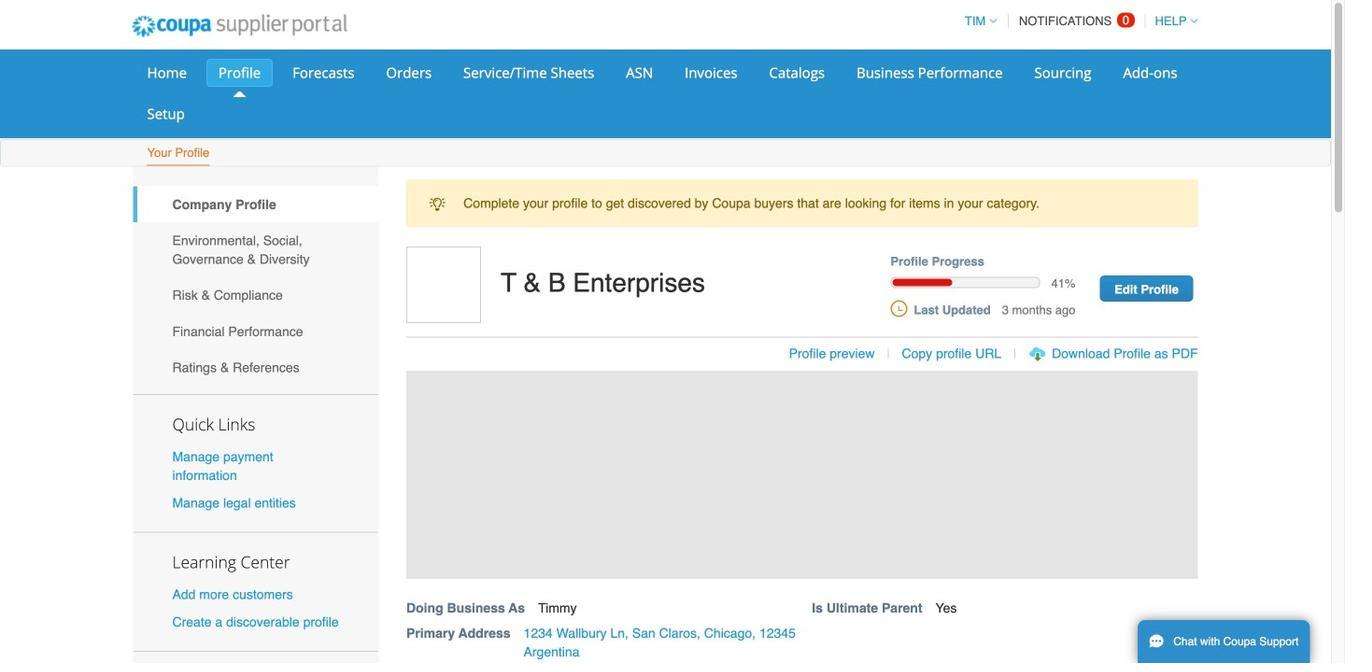Task type: locate. For each thing, give the bounding box(es) containing it.
alert
[[406, 180, 1198, 227]]

navigation
[[957, 3, 1198, 39]]

banner
[[400, 247, 1218, 663]]



Task type: describe. For each thing, give the bounding box(es) containing it.
coupa supplier portal image
[[119, 3, 360, 50]]

background image
[[406, 371, 1198, 579]]

t & b enterprises image
[[406, 247, 481, 323]]



Task type: vqa. For each thing, say whether or not it's contained in the screenshot.
sFTP
no



